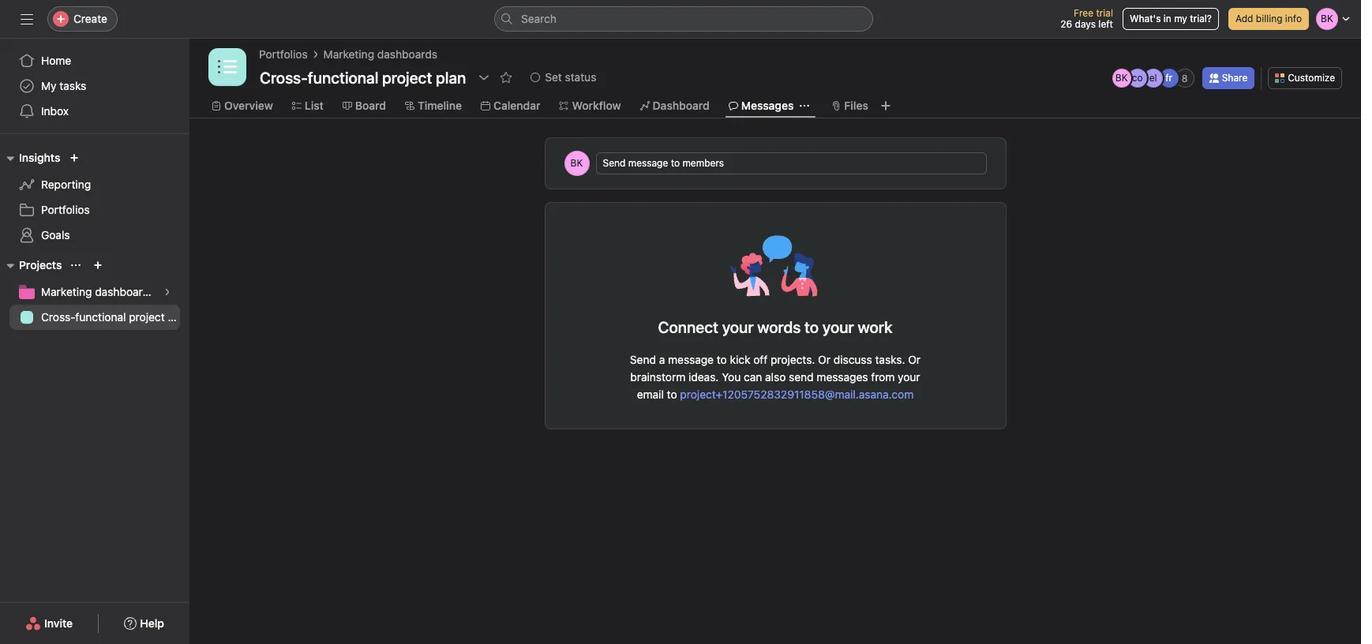 Task type: vqa. For each thing, say whether or not it's contained in the screenshot.
Completed checkbox for 4️⃣ Fourth: Stay on top of incoming work
no



Task type: describe. For each thing, give the bounding box(es) containing it.
dashboards inside projects "element"
[[95, 285, 155, 298]]

home link
[[9, 48, 180, 73]]

trial?
[[1190, 13, 1212, 24]]

help
[[140, 617, 164, 630]]

create
[[73, 12, 107, 25]]

send
[[789, 370, 814, 384]]

files
[[844, 99, 868, 112]]

goals link
[[9, 223, 180, 248]]

dashboard link
[[640, 97, 710, 114]]

send message to members
[[603, 157, 724, 169]]

0 vertical spatial marketing dashboards
[[323, 47, 437, 61]]

new project or portfolio image
[[93, 261, 103, 270]]

send for send a message to kick off projects. or discuss tasks. or brainstorm ideas. you can also send messages from your email to
[[630, 353, 656, 366]]

1 horizontal spatial dashboards
[[377, 47, 437, 61]]

projects
[[19, 258, 62, 272]]

set status button
[[524, 66, 604, 88]]

billing
[[1256, 13, 1283, 24]]

2 or from the left
[[908, 353, 921, 366]]

see details, marketing dashboards image
[[163, 287, 172, 297]]

insights element
[[0, 144, 189, 251]]

new image
[[70, 153, 79, 163]]

timeline
[[418, 99, 462, 112]]

off
[[753, 353, 768, 366]]

your inside send a message to kick off projects. or discuss tasks. or brainstorm ideas. you can also send messages from your email to
[[898, 370, 920, 384]]

add to starred image
[[500, 71, 513, 84]]

free trial 26 days left
[[1061, 7, 1113, 30]]

0 horizontal spatial your
[[722, 318, 754, 336]]

invite
[[44, 617, 73, 630]]

my
[[1174, 13, 1187, 24]]

brainstorm
[[630, 370, 686, 384]]

projects.
[[771, 353, 815, 366]]

marketing inside projects "element"
[[41, 285, 92, 298]]

create button
[[47, 6, 118, 32]]

projects button
[[0, 256, 62, 275]]

connect
[[658, 318, 718, 336]]

1 horizontal spatial portfolios
[[259, 47, 308, 61]]

messages
[[817, 370, 868, 384]]

your work
[[823, 318, 893, 336]]

functional
[[75, 310, 126, 324]]

1 horizontal spatial marketing
[[323, 47, 374, 61]]

inbox
[[41, 104, 69, 118]]

my tasks
[[41, 79, 86, 92]]

workflow link
[[559, 97, 621, 114]]

overview link
[[212, 97, 273, 114]]

reporting
[[41, 178, 91, 191]]

help button
[[114, 610, 174, 638]]

1 vertical spatial bk
[[571, 157, 583, 169]]

search button
[[494, 6, 873, 32]]

tasks
[[59, 79, 86, 92]]

invite button
[[15, 610, 83, 638]]

goals
[[41, 228, 70, 242]]

to left the kick
[[717, 353, 727, 366]]

send a message to kick off projects. or discuss tasks. or brainstorm ideas. you can also send messages from your email to
[[630, 353, 921, 401]]

home
[[41, 54, 71, 67]]

share button
[[1202, 67, 1255, 89]]

add billing info button
[[1229, 8, 1309, 30]]

tasks.
[[875, 353, 905, 366]]

1 horizontal spatial bk
[[1115, 72, 1128, 84]]

8
[[1182, 72, 1188, 84]]

overview
[[224, 99, 273, 112]]

info
[[1285, 13, 1302, 24]]

el
[[1149, 72, 1157, 84]]

plan
[[168, 310, 189, 324]]

list
[[305, 99, 324, 112]]

customize
[[1288, 72, 1335, 84]]

hide sidebar image
[[21, 13, 33, 25]]

workflow
[[572, 99, 621, 112]]

board link
[[343, 97, 386, 114]]

what's in my trial?
[[1130, 13, 1212, 24]]

project+1205752832911858@mail.asana.com link
[[680, 388, 914, 401]]

dashboard
[[653, 99, 710, 112]]

can
[[744, 370, 762, 384]]

fr
[[1166, 72, 1173, 84]]

to inside button
[[671, 157, 680, 169]]

show options image
[[478, 71, 491, 84]]

email
[[637, 388, 664, 401]]

cross-functional project plan link
[[9, 305, 189, 330]]

search list box
[[494, 6, 873, 32]]



Task type: locate. For each thing, give the bounding box(es) containing it.
global element
[[0, 39, 189, 133]]

or up messages at the right of the page
[[818, 353, 831, 366]]

kick
[[730, 353, 750, 366]]

insights button
[[0, 148, 60, 167]]

message inside send a message to kick off projects. or discuss tasks. or brainstorm ideas. you can also send messages from your email to
[[668, 353, 714, 366]]

a
[[659, 353, 665, 366]]

to
[[671, 157, 680, 169], [805, 318, 819, 336], [717, 353, 727, 366], [667, 388, 677, 401]]

0 vertical spatial your
[[722, 318, 754, 336]]

to right words
[[805, 318, 819, 336]]

1 vertical spatial portfolios link
[[9, 197, 180, 223]]

co
[[1132, 72, 1143, 84]]

portfolios link
[[259, 46, 308, 63], [9, 197, 180, 223]]

message
[[628, 157, 668, 169], [668, 353, 714, 366]]

to left members in the right top of the page
[[671, 157, 680, 169]]

you
[[722, 370, 741, 384]]

send inside send a message to kick off projects. or discuss tasks. or brainstorm ideas. you can also send messages from your email to
[[630, 353, 656, 366]]

board
[[355, 99, 386, 112]]

project
[[129, 310, 165, 324]]

0 vertical spatial dashboards
[[377, 47, 437, 61]]

0 vertical spatial message
[[628, 157, 668, 169]]

portfolios up list link
[[259, 47, 308, 61]]

files link
[[832, 97, 868, 114]]

list image
[[218, 58, 237, 77]]

send message to members button
[[596, 152, 987, 174]]

0 horizontal spatial dashboards
[[95, 285, 155, 298]]

marketing dashboards link up board
[[323, 46, 437, 63]]

1 horizontal spatial marketing dashboards link
[[323, 46, 437, 63]]

0 horizontal spatial marketing
[[41, 285, 92, 298]]

1 horizontal spatial or
[[908, 353, 921, 366]]

inbox link
[[9, 99, 180, 124]]

None text field
[[256, 63, 470, 92]]

cross-
[[41, 310, 75, 324]]

marketing up board "link"
[[323, 47, 374, 61]]

insights
[[19, 151, 60, 164]]

members
[[682, 157, 724, 169]]

dashboards up timeline link
[[377, 47, 437, 61]]

my
[[41, 79, 56, 92]]

0 vertical spatial marketing
[[323, 47, 374, 61]]

dashboards up cross-functional project plan
[[95, 285, 155, 298]]

marketing dashboards up the functional
[[41, 285, 155, 298]]

bk left co
[[1115, 72, 1128, 84]]

0 vertical spatial marketing dashboards link
[[323, 46, 437, 63]]

project+1205752832911858@mail.asana.com
[[680, 388, 914, 401]]

send
[[603, 157, 626, 169], [630, 353, 656, 366]]

1 or from the left
[[818, 353, 831, 366]]

from
[[871, 370, 895, 384]]

portfolios inside insights "element"
[[41, 203, 90, 216]]

what's in my trial? button
[[1123, 8, 1219, 30]]

in
[[1164, 13, 1172, 24]]

tab actions image
[[800, 101, 810, 111]]

days
[[1075, 18, 1096, 30]]

send inside button
[[603, 157, 626, 169]]

0 horizontal spatial portfolios link
[[9, 197, 180, 223]]

discuss
[[834, 353, 872, 366]]

to right email
[[667, 388, 677, 401]]

dashboards
[[377, 47, 437, 61], [95, 285, 155, 298]]

status
[[565, 70, 596, 84]]

timeline link
[[405, 97, 462, 114]]

search
[[521, 12, 557, 25]]

0 horizontal spatial marketing dashboards link
[[9, 280, 180, 305]]

send for send message to members
[[603, 157, 626, 169]]

marketing dashboards link inside projects "element"
[[9, 280, 180, 305]]

0 horizontal spatial portfolios
[[41, 203, 90, 216]]

what's
[[1130, 13, 1161, 24]]

portfolios link up list link
[[259, 46, 308, 63]]

0 vertical spatial bk
[[1115, 72, 1128, 84]]

messages link
[[729, 97, 794, 114]]

0 horizontal spatial marketing dashboards
[[41, 285, 155, 298]]

send down workflow
[[603, 157, 626, 169]]

add
[[1236, 13, 1253, 24]]

your down tasks.
[[898, 370, 920, 384]]

1 horizontal spatial portfolios link
[[259, 46, 308, 63]]

or
[[818, 353, 831, 366], [908, 353, 921, 366]]

1 vertical spatial marketing dashboards link
[[9, 280, 180, 305]]

1 vertical spatial message
[[668, 353, 714, 366]]

0 horizontal spatial send
[[603, 157, 626, 169]]

0 vertical spatial send
[[603, 157, 626, 169]]

set
[[545, 70, 562, 84]]

cross-functional project plan
[[41, 310, 189, 324]]

or right tasks.
[[908, 353, 921, 366]]

free
[[1074, 7, 1094, 19]]

messages
[[741, 99, 794, 112]]

portfolios link down 'reporting'
[[9, 197, 180, 223]]

1 horizontal spatial your
[[898, 370, 920, 384]]

set status
[[545, 70, 596, 84]]

marketing dashboards link up the functional
[[9, 280, 180, 305]]

list link
[[292, 97, 324, 114]]

add tab image
[[880, 99, 892, 112]]

trial
[[1096, 7, 1113, 19]]

1 vertical spatial your
[[898, 370, 920, 384]]

share
[[1222, 72, 1248, 84]]

1 vertical spatial marketing
[[41, 285, 92, 298]]

marketing dashboards up board
[[323, 47, 437, 61]]

0 vertical spatial portfolios link
[[259, 46, 308, 63]]

my tasks link
[[9, 73, 180, 99]]

reporting link
[[9, 172, 180, 197]]

calendar
[[493, 99, 540, 112]]

show options, current sort, top image
[[71, 261, 81, 270]]

message inside send message to members button
[[628, 157, 668, 169]]

0 horizontal spatial bk
[[571, 157, 583, 169]]

portfolios link inside insights "element"
[[9, 197, 180, 223]]

1 vertical spatial marketing dashboards
[[41, 285, 155, 298]]

portfolios down 'reporting'
[[41, 203, 90, 216]]

your
[[722, 318, 754, 336], [898, 370, 920, 384]]

marketing dashboards link
[[323, 46, 437, 63], [9, 280, 180, 305]]

ideas.
[[689, 370, 719, 384]]

1 horizontal spatial send
[[630, 353, 656, 366]]

1 vertical spatial portfolios
[[41, 203, 90, 216]]

calendar link
[[481, 97, 540, 114]]

left
[[1099, 18, 1113, 30]]

0 horizontal spatial or
[[818, 353, 831, 366]]

projects element
[[0, 251, 189, 333]]

marketing up cross-
[[41, 285, 92, 298]]

send left a
[[630, 353, 656, 366]]

marketing dashboards inside projects "element"
[[41, 285, 155, 298]]

1 vertical spatial send
[[630, 353, 656, 366]]

add billing info
[[1236, 13, 1302, 24]]

marketing dashboards
[[323, 47, 437, 61], [41, 285, 155, 298]]

connect your words to your work
[[658, 318, 893, 336]]

words
[[757, 318, 801, 336]]

message up ideas.
[[668, 353, 714, 366]]

marketing
[[323, 47, 374, 61], [41, 285, 92, 298]]

0 vertical spatial portfolios
[[259, 47, 308, 61]]

bk down workflow link
[[571, 157, 583, 169]]

customize button
[[1268, 67, 1342, 89]]

26
[[1061, 18, 1072, 30]]

1 vertical spatial dashboards
[[95, 285, 155, 298]]

your up the kick
[[722, 318, 754, 336]]

message left members in the right top of the page
[[628, 157, 668, 169]]

1 horizontal spatial marketing dashboards
[[323, 47, 437, 61]]

also
[[765, 370, 786, 384]]

portfolios
[[259, 47, 308, 61], [41, 203, 90, 216]]



